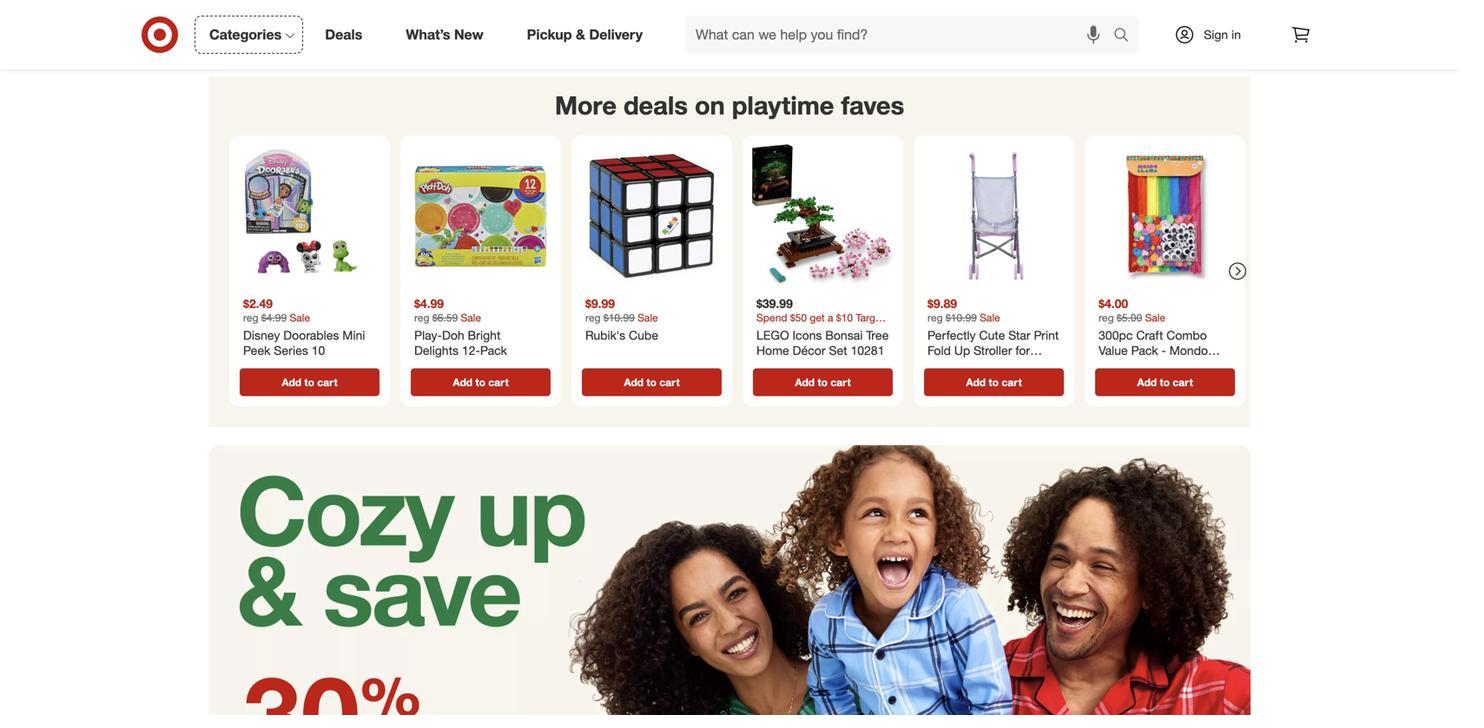 Task type: locate. For each thing, give the bounding box(es) containing it.
$4.99 reg $6.59 sale play-doh bright delights 12-pack
[[414, 296, 507, 358]]

to down cube
[[647, 376, 657, 389]]

$10.99 up rubik's
[[604, 311, 635, 324]]

3 sale from the left
[[638, 311, 658, 324]]

add to cart down -
[[1138, 376, 1193, 389]]

deals link
[[310, 16, 384, 54]]

2 add to cart button from the left
[[411, 369, 551, 397]]

add to cart down 'doll'
[[966, 376, 1022, 389]]

pack left -
[[1132, 343, 1159, 358]]

to
[[304, 376, 314, 389], [476, 376, 486, 389], [647, 376, 657, 389], [818, 376, 828, 389], [989, 376, 999, 389], [1160, 376, 1170, 389]]

2 add from the left
[[453, 376, 473, 389]]

2 cart from the left
[[489, 376, 509, 389]]

reg up 300pc
[[1099, 311, 1114, 324]]

reg inside '$9.99 reg $10.99 sale rubik's cube'
[[586, 311, 601, 324]]

sale for doorables
[[290, 311, 310, 324]]

6 cart from the left
[[1173, 376, 1193, 389]]

combo
[[1167, 328, 1207, 343]]

cart for rubik's cube
[[660, 376, 680, 389]]

doorables
[[283, 328, 339, 343]]

add down 12-
[[453, 376, 473, 389]]

1 add to cart button from the left
[[240, 369, 380, 397]]

to down 10
[[304, 376, 314, 389]]

star
[[1009, 328, 1031, 343]]

value
[[1099, 343, 1128, 358]]

3 reg from the left
[[586, 311, 601, 324]]

home
[[757, 343, 789, 358]]

6 add to cart from the left
[[1138, 376, 1193, 389]]

4 sale from the left
[[980, 311, 1001, 324]]

reg inside $9.89 reg $10.99 sale perfectly cute star print fold up stroller for baby doll
[[928, 311, 943, 324]]

$10.99 inside $9.89 reg $10.99 sale perfectly cute star print fold up stroller for baby doll
[[946, 311, 977, 324]]

$6.59
[[433, 311, 458, 324]]

1 reg from the left
[[243, 311, 258, 324]]

categories link
[[195, 16, 303, 54]]

sale up cube
[[638, 311, 658, 324]]

4 cart from the left
[[831, 376, 851, 389]]

pack inside $4.00 reg $5.00 sale 300pc craft combo value pack - mondo llama™
[[1132, 343, 1159, 358]]

add down series
[[282, 376, 302, 389]]

add to cart button for disney doorables mini peek series 10
[[240, 369, 380, 397]]

sale inside $4.00 reg $5.00 sale 300pc craft combo value pack - mondo llama™
[[1145, 311, 1166, 324]]

$4.99 inside $2.49 reg $4.99 sale disney doorables mini peek series 10
[[261, 311, 287, 324]]

5 add from the left
[[966, 376, 986, 389]]

cart for perfectly cute star print fold up stroller for baby doll
[[1002, 376, 1022, 389]]

add to cart for disney doorables mini peek series 10
[[282, 376, 338, 389]]

6 add to cart button from the left
[[1096, 369, 1235, 397]]

cart for play-doh bright delights 12-pack
[[489, 376, 509, 389]]

4 to from the left
[[818, 376, 828, 389]]

reg inside $4.99 reg $6.59 sale play-doh bright delights 12-pack
[[414, 311, 430, 324]]

what's new
[[406, 26, 484, 43]]

add to cart button for perfectly cute star print fold up stroller for baby doll
[[924, 369, 1064, 397]]

add to cart button down 10
[[240, 369, 380, 397]]

300pc
[[1099, 328, 1133, 343]]

to for rubik's cube
[[647, 376, 657, 389]]

carousel region
[[209, 76, 1251, 445]]

bright
[[468, 328, 501, 343]]

sale
[[290, 311, 310, 324], [461, 311, 481, 324], [638, 311, 658, 324], [980, 311, 1001, 324], [1145, 311, 1166, 324]]

add down cube
[[624, 376, 644, 389]]

in
[[1232, 27, 1241, 42]]

4 add from the left
[[795, 376, 815, 389]]

reg for $9.99
[[586, 311, 601, 324]]

search
[[1106, 28, 1148, 45]]

3 to from the left
[[647, 376, 657, 389]]

6 add from the left
[[1138, 376, 1157, 389]]

reg up rubik's
[[586, 311, 601, 324]]

sale inside '$9.99 reg $10.99 sale rubik's cube'
[[638, 311, 658, 324]]

add to cart down 10
[[282, 376, 338, 389]]

add to cart button for 300pc craft combo value pack - mondo llama™
[[1096, 369, 1235, 397]]

0 horizontal spatial $10.99
[[604, 311, 635, 324]]

1 to from the left
[[304, 376, 314, 389]]

sale inside $4.99 reg $6.59 sale play-doh bright delights 12-pack
[[461, 311, 481, 324]]

$4.99
[[414, 296, 444, 311], [261, 311, 287, 324]]

reg inside $2.49 reg $4.99 sale disney doorables mini peek series 10
[[243, 311, 258, 324]]

to for perfectly cute star print fold up stroller for baby doll
[[989, 376, 999, 389]]

to down décor
[[818, 376, 828, 389]]

add
[[282, 376, 302, 389], [453, 376, 473, 389], [624, 376, 644, 389], [795, 376, 815, 389], [966, 376, 986, 389], [1138, 376, 1157, 389]]

to down 12-
[[476, 376, 486, 389]]

2 sale from the left
[[461, 311, 481, 324]]

llama™
[[1099, 358, 1138, 373]]

1 horizontal spatial pack
[[1132, 343, 1159, 358]]

add for lego icons bonsai tree home décor set 10281
[[795, 376, 815, 389]]

$4.99 up disney
[[261, 311, 287, 324]]

print
[[1034, 328, 1059, 343]]

4 reg from the left
[[928, 311, 943, 324]]

perfectly
[[928, 328, 976, 343]]

to for disney doorables mini peek series 10
[[304, 376, 314, 389]]

add to cart button down cube
[[582, 369, 722, 397]]

2 to from the left
[[476, 376, 486, 389]]

1 horizontal spatial $10.99
[[946, 311, 977, 324]]

sale up doorables
[[290, 311, 310, 324]]

add to cart for play-doh bright delights 12-pack
[[453, 376, 509, 389]]

sale for doh
[[461, 311, 481, 324]]

$4.00
[[1099, 296, 1129, 311]]

lego icons bonsai tree home décor set 10281 image
[[750, 142, 897, 289]]

add to cart down 12-
[[453, 376, 509, 389]]

2 reg from the left
[[414, 311, 430, 324]]

add to cart for lego icons bonsai tree home décor set 10281
[[795, 376, 851, 389]]

add to cart
[[282, 376, 338, 389], [453, 376, 509, 389], [624, 376, 680, 389], [795, 376, 851, 389], [966, 376, 1022, 389], [1138, 376, 1193, 389]]

add to cart button for play-doh bright delights 12-pack
[[411, 369, 551, 397]]

$4.00 reg $5.00 sale 300pc craft combo value pack - mondo llama™
[[1099, 296, 1208, 373]]

$10.99 inside '$9.99 reg $10.99 sale rubik's cube'
[[604, 311, 635, 324]]

add down décor
[[795, 376, 815, 389]]

$10.99
[[604, 311, 635, 324], [946, 311, 977, 324]]

5 reg from the left
[[1099, 311, 1114, 324]]

add down 'doll'
[[966, 376, 986, 389]]

10
[[312, 343, 325, 358]]

1 sale from the left
[[290, 311, 310, 324]]

reg inside $4.00 reg $5.00 sale 300pc craft combo value pack - mondo llama™
[[1099, 311, 1114, 324]]

reg up play-
[[414, 311, 430, 324]]

add to cart button down décor
[[753, 369, 893, 397]]

add for rubik's cube
[[624, 376, 644, 389]]

peek
[[243, 343, 271, 358]]

add to cart button down stroller
[[924, 369, 1064, 397]]

1 add from the left
[[282, 376, 302, 389]]

add to cart button down -
[[1096, 369, 1235, 397]]

$10.99 up perfectly at the right of page
[[946, 311, 977, 324]]

sale up the bright
[[461, 311, 481, 324]]

to for play-doh bright delights 12-pack
[[476, 376, 486, 389]]

add to cart down cube
[[624, 376, 680, 389]]

add to cart for rubik's cube
[[624, 376, 680, 389]]

to for lego icons bonsai tree home décor set 10281
[[818, 376, 828, 389]]

cart
[[317, 376, 338, 389], [489, 376, 509, 389], [660, 376, 680, 389], [831, 376, 851, 389], [1002, 376, 1022, 389], [1173, 376, 1193, 389]]

3 add to cart from the left
[[624, 376, 680, 389]]

sale up craft
[[1145, 311, 1166, 324]]

add down llama™
[[1138, 376, 1157, 389]]

mondo
[[1170, 343, 1208, 358]]

$9.89 reg $10.99 sale perfectly cute star print fold up stroller for baby doll
[[928, 296, 1059, 373]]

more deals on playtime faves
[[555, 90, 905, 121]]

reg
[[243, 311, 258, 324], [414, 311, 430, 324], [586, 311, 601, 324], [928, 311, 943, 324], [1099, 311, 1114, 324]]

sale inside $9.89 reg $10.99 sale perfectly cute star print fold up stroller for baby doll
[[980, 311, 1001, 324]]

4 add to cart button from the left
[[753, 369, 893, 397]]

3 add to cart button from the left
[[582, 369, 722, 397]]

$4.99 up play-
[[414, 296, 444, 311]]

what's
[[406, 26, 450, 43]]

1 cart from the left
[[317, 376, 338, 389]]

1 add to cart from the left
[[282, 376, 338, 389]]

$9.99
[[586, 296, 615, 311]]

pack right doh
[[480, 343, 507, 358]]

add to cart button for lego icons bonsai tree home décor set 10281
[[753, 369, 893, 397]]

add to cart button
[[240, 369, 380, 397], [411, 369, 551, 397], [582, 369, 722, 397], [753, 369, 893, 397], [924, 369, 1064, 397], [1096, 369, 1235, 397]]

1 horizontal spatial $4.99
[[414, 296, 444, 311]]

1 pack from the left
[[480, 343, 507, 358]]

to down stroller
[[989, 376, 999, 389]]

deals
[[325, 26, 363, 43]]

2 add to cart from the left
[[453, 376, 509, 389]]

5 sale from the left
[[1145, 311, 1166, 324]]

2 pack from the left
[[1132, 343, 1159, 358]]

sale for craft
[[1145, 311, 1166, 324]]

4 add to cart from the left
[[795, 376, 851, 389]]

add to cart button down 12-
[[411, 369, 551, 397]]

3 cart from the left
[[660, 376, 680, 389]]

sale up "cute"
[[980, 311, 1001, 324]]

5 to from the left
[[989, 376, 999, 389]]

2 $10.99 from the left
[[946, 311, 977, 324]]

5 add to cart from the left
[[966, 376, 1022, 389]]

pack
[[480, 343, 507, 358], [1132, 343, 1159, 358]]

search button
[[1106, 16, 1148, 57]]

add to cart down décor
[[795, 376, 851, 389]]

add for 300pc craft combo value pack - mondo llama™
[[1138, 376, 1157, 389]]

what's new link
[[391, 16, 505, 54]]

$2.49 reg $4.99 sale disney doorables mini peek series 10
[[243, 296, 365, 358]]

sale inside $2.49 reg $4.99 sale disney doorables mini peek series 10
[[290, 311, 310, 324]]

to down -
[[1160, 376, 1170, 389]]

3 add from the left
[[624, 376, 644, 389]]

delights
[[414, 343, 459, 358]]

play-
[[414, 328, 442, 343]]

lego icons bonsai tree home décor set 10281
[[757, 328, 889, 358]]

5 add to cart button from the left
[[924, 369, 1064, 397]]

6 to from the left
[[1160, 376, 1170, 389]]

playtime
[[732, 90, 834, 121]]

5 cart from the left
[[1002, 376, 1022, 389]]

reg up perfectly at the right of page
[[928, 311, 943, 324]]

more
[[555, 90, 617, 121]]

0 horizontal spatial $4.99
[[261, 311, 287, 324]]

pack inside $4.99 reg $6.59 sale play-doh bright delights 12-pack
[[480, 343, 507, 358]]

add for play-doh bright delights 12-pack
[[453, 376, 473, 389]]

sign
[[1204, 27, 1229, 42]]

0 horizontal spatial pack
[[480, 343, 507, 358]]

300pc craft combo value pack - mondo llama™ image
[[1092, 142, 1239, 289]]

reg up disney
[[243, 311, 258, 324]]

1 $10.99 from the left
[[604, 311, 635, 324]]



Task type: describe. For each thing, give the bounding box(es) containing it.
on
[[695, 90, 725, 121]]

icons
[[793, 328, 822, 343]]

new
[[454, 26, 484, 43]]

add to cart for perfectly cute star print fold up stroller for baby doll
[[966, 376, 1022, 389]]

reg for $4.00
[[1099, 311, 1114, 324]]

to for 300pc craft combo value pack - mondo llama™
[[1160, 376, 1170, 389]]

pickup & delivery
[[527, 26, 643, 43]]

rubik's
[[586, 328, 626, 343]]

add for perfectly cute star print fold up stroller for baby doll
[[966, 376, 986, 389]]

10281
[[851, 343, 885, 358]]

cube
[[629, 328, 659, 343]]

stroller
[[974, 343, 1012, 358]]

categories
[[209, 26, 282, 43]]

faves
[[841, 90, 905, 121]]

doll
[[959, 358, 980, 373]]

bonsai
[[826, 328, 863, 343]]

pickup & delivery link
[[512, 16, 665, 54]]

cozy up & save image
[[209, 445, 1251, 716]]

reg for $2.49
[[243, 311, 258, 324]]

rubik's cube image
[[579, 142, 725, 289]]

delivery
[[589, 26, 643, 43]]

sale for cube
[[638, 311, 658, 324]]

décor
[[793, 343, 826, 358]]

sign in
[[1204, 27, 1241, 42]]

deals
[[624, 90, 688, 121]]

$2.49
[[243, 296, 273, 311]]

disney doorables mini peek series 10 image
[[236, 142, 383, 289]]

$10.99 for $9.89
[[946, 311, 977, 324]]

perfectly cute star print fold up stroller for baby doll image
[[921, 142, 1068, 289]]

12-
[[462, 343, 480, 358]]

-
[[1162, 343, 1167, 358]]

cart for lego icons bonsai tree home décor set 10281
[[831, 376, 851, 389]]

add for disney doorables mini peek series 10
[[282, 376, 302, 389]]

reg for $9.89
[[928, 311, 943, 324]]

$9.99 reg $10.99 sale rubik's cube
[[586, 296, 659, 343]]

$5.00
[[1117, 311, 1143, 324]]

&
[[576, 26, 586, 43]]

$39.99
[[757, 296, 793, 311]]

disney
[[243, 328, 280, 343]]

$4.99 inside $4.99 reg $6.59 sale play-doh bright delights 12-pack
[[414, 296, 444, 311]]

cart for 300pc craft combo value pack - mondo llama™
[[1173, 376, 1193, 389]]

$10.99 for $9.99
[[604, 311, 635, 324]]

pickup
[[527, 26, 572, 43]]

What can we help you find? suggestions appear below search field
[[686, 16, 1118, 54]]

cart for disney doorables mini peek series 10
[[317, 376, 338, 389]]

up
[[955, 343, 971, 358]]

$9.89
[[928, 296, 958, 311]]

tree
[[866, 328, 889, 343]]

lego
[[757, 328, 789, 343]]

for
[[1016, 343, 1030, 358]]

fold
[[928, 343, 951, 358]]

baby
[[928, 358, 956, 373]]

mini
[[343, 328, 365, 343]]

add to cart for 300pc craft combo value pack - mondo llama™
[[1138, 376, 1193, 389]]

set
[[829, 343, 848, 358]]

play-doh bright delights 12-pack image
[[407, 142, 554, 289]]

craft
[[1137, 328, 1164, 343]]

doh
[[442, 328, 465, 343]]

sale for cute
[[980, 311, 1001, 324]]

reg for $4.99
[[414, 311, 430, 324]]

add to cart button for rubik's cube
[[582, 369, 722, 397]]

series
[[274, 343, 308, 358]]

sign in link
[[1160, 16, 1268, 54]]

cute
[[979, 328, 1005, 343]]



Task type: vqa. For each thing, say whether or not it's contained in the screenshot.


